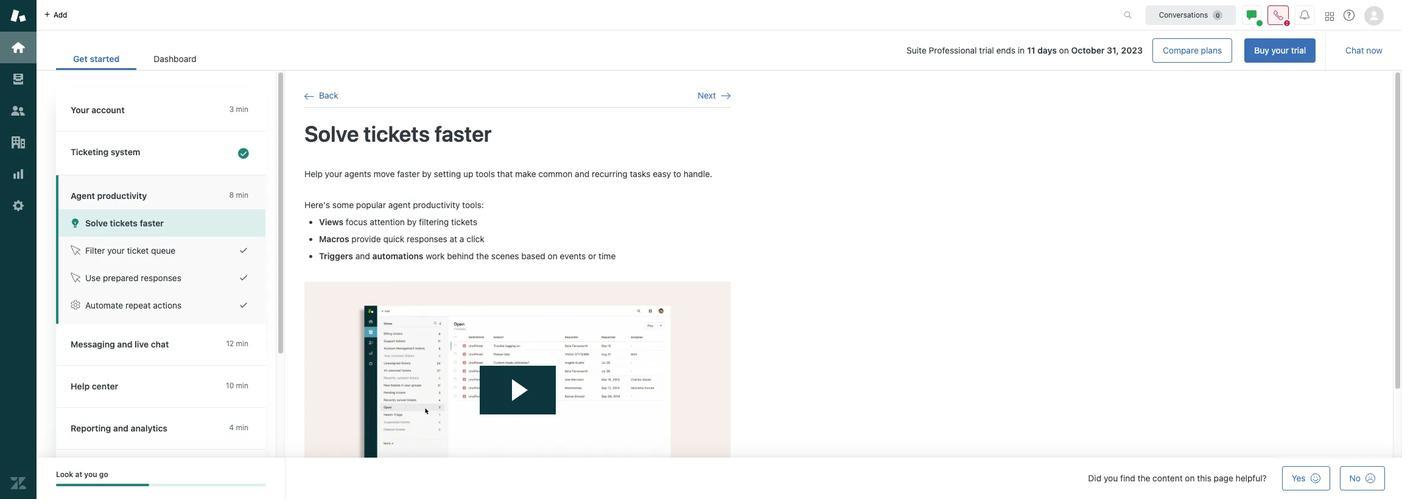 Task type: locate. For each thing, give the bounding box(es) containing it.
1 horizontal spatial you
[[1104, 473, 1118, 483]]

views image
[[10, 71, 26, 87]]

tab list containing get started
[[56, 48, 214, 70]]

and right 'common'
[[575, 168, 589, 179]]

3 min from the top
[[236, 339, 248, 348]]

3
[[229, 105, 234, 114]]

1 horizontal spatial your
[[325, 168, 342, 179]]

1 vertical spatial help
[[71, 381, 90, 391]]

next
[[698, 90, 716, 100]]

1 horizontal spatial solve tickets faster
[[304, 121, 492, 147]]

zendesk support image
[[10, 8, 26, 24]]

you
[[84, 470, 97, 479], [1104, 473, 1118, 483]]

popular
[[356, 200, 386, 210]]

get
[[73, 54, 88, 64]]

1 vertical spatial on
[[548, 251, 558, 261]]

min
[[236, 105, 248, 114], [236, 191, 248, 200], [236, 339, 248, 348], [236, 381, 248, 390], [236, 423, 248, 432]]

1 horizontal spatial productivity
[[413, 200, 460, 210]]

trial inside button
[[1291, 45, 1306, 55]]

triggers and automations work behind the scenes based on events or time
[[319, 251, 616, 261]]

help center
[[71, 381, 118, 391]]

suite professional trial ends in 11 days on october 31, 2023
[[907, 45, 1143, 55]]

1 horizontal spatial by
[[422, 168, 432, 179]]

2 trial from the left
[[1291, 45, 1306, 55]]

filtering
[[419, 217, 449, 227]]

on inside footer
[[1185, 473, 1195, 483]]

0 horizontal spatial by
[[407, 217, 417, 227]]

solve
[[304, 121, 359, 147], [85, 218, 108, 228]]

your right filter at the left of page
[[107, 245, 125, 256]]

tickets inside the 'content-title' region
[[364, 121, 430, 147]]

analytics
[[131, 423, 167, 434]]

0 vertical spatial solve tickets faster
[[304, 121, 492, 147]]

organizations image
[[10, 135, 26, 150]]

0 horizontal spatial solve tickets faster
[[85, 218, 164, 228]]

faster up up
[[435, 121, 492, 147]]

0 horizontal spatial faster
[[140, 218, 164, 228]]

on
[[1059, 45, 1069, 55], [548, 251, 558, 261], [1185, 473, 1195, 483]]

button displays agent's chat status as online. image
[[1247, 10, 1257, 20]]

your
[[1272, 45, 1289, 55], [325, 168, 342, 179], [107, 245, 125, 256]]

0 horizontal spatial solve
[[85, 218, 108, 228]]

31,
[[1107, 45, 1119, 55]]

faster
[[435, 121, 492, 147], [397, 168, 420, 179], [140, 218, 164, 228]]

tab list
[[56, 48, 214, 70]]

help
[[304, 168, 323, 179], [71, 381, 90, 391]]

you left "go"
[[84, 470, 97, 479]]

attention
[[370, 217, 405, 227]]

help for help center
[[71, 381, 90, 391]]

conversations button
[[1146, 5, 1236, 25]]

your left the 'agents' on the left top
[[325, 168, 342, 179]]

1 trial from the left
[[979, 45, 994, 55]]

chat now
[[1346, 45, 1383, 55]]

your inside button
[[107, 245, 125, 256]]

0 vertical spatial help
[[304, 168, 323, 179]]

0 vertical spatial by
[[422, 168, 432, 179]]

faster up the filter your ticket queue button
[[140, 218, 164, 228]]

0 horizontal spatial trial
[[979, 45, 994, 55]]

0 horizontal spatial the
[[476, 251, 489, 261]]

solve tickets faster up filter your ticket queue
[[85, 218, 164, 228]]

solve inside button
[[85, 218, 108, 228]]

min for your account
[[236, 105, 248, 114]]

easy
[[653, 168, 671, 179]]

progress bar image
[[56, 484, 149, 487]]

0 horizontal spatial on
[[548, 251, 558, 261]]

by up macros provide quick responses at a click
[[407, 217, 417, 227]]

0 horizontal spatial tickets
[[110, 218, 138, 228]]

1 vertical spatial responses
[[141, 273, 181, 283]]

provide
[[352, 234, 381, 244]]

0 vertical spatial your
[[1272, 45, 1289, 55]]

5 min from the top
[[236, 423, 248, 432]]

tickets up a at the left of the page
[[451, 217, 477, 227]]

video element
[[304, 282, 731, 499]]

responses down filtering on the left of page
[[407, 234, 447, 244]]

0 horizontal spatial responses
[[141, 273, 181, 283]]

tasks
[[630, 168, 651, 179]]

center
[[92, 381, 118, 391]]

0 vertical spatial at
[[450, 234, 457, 244]]

2 horizontal spatial your
[[1272, 45, 1289, 55]]

min right the 12
[[236, 339, 248, 348]]

admin image
[[10, 198, 26, 214]]

responses
[[407, 234, 447, 244], [141, 273, 181, 283]]

min for reporting and analytics
[[236, 423, 248, 432]]

your inside region
[[325, 168, 342, 179]]

your account
[[71, 105, 125, 115]]

at
[[450, 234, 457, 244], [75, 470, 82, 479]]

footer
[[37, 458, 1402, 499]]

your inside button
[[1272, 45, 1289, 55]]

1 vertical spatial by
[[407, 217, 417, 227]]

1 vertical spatial your
[[325, 168, 342, 179]]

min right 8
[[236, 191, 248, 200]]

10
[[226, 381, 234, 390]]

video thumbnail image
[[304, 282, 731, 499], [304, 282, 731, 499]]

3 min
[[229, 105, 248, 114]]

solve tickets faster inside button
[[85, 218, 164, 228]]

2 min from the top
[[236, 191, 248, 200]]

1 horizontal spatial tickets
[[364, 121, 430, 147]]

11
[[1027, 45, 1035, 55]]

macros provide quick responses at a click
[[319, 234, 485, 244]]

did
[[1088, 473, 1102, 483]]

4 min
[[229, 423, 248, 432]]

and for reporting and analytics
[[113, 423, 128, 434]]

get help image
[[1344, 10, 1355, 21]]

page
[[1214, 473, 1233, 483]]

tickets up filter your ticket queue
[[110, 218, 138, 228]]

2 vertical spatial faster
[[140, 218, 164, 228]]

dashboard
[[154, 54, 196, 64]]

and
[[575, 168, 589, 179], [355, 251, 370, 261], [117, 339, 132, 349], [113, 423, 128, 434]]

1 vertical spatial solve
[[85, 218, 108, 228]]

trial left ends
[[979, 45, 994, 55]]

region
[[304, 168, 731, 499]]

october
[[1071, 45, 1105, 55]]

1 horizontal spatial trial
[[1291, 45, 1306, 55]]

footer containing did you find the content on this page helpful?
[[37, 458, 1402, 499]]

ticketing system button
[[56, 132, 263, 175]]

solve up filter at the left of page
[[85, 218, 108, 228]]

on left this
[[1185, 473, 1195, 483]]

min for messaging and live chat
[[236, 339, 248, 348]]

1 horizontal spatial on
[[1059, 45, 1069, 55]]

reporting and analytics
[[71, 423, 167, 434]]

2 horizontal spatial faster
[[435, 121, 492, 147]]

0 horizontal spatial help
[[71, 381, 90, 391]]

2 vertical spatial on
[[1185, 473, 1195, 483]]

by left the "setting"
[[422, 168, 432, 179]]

agent
[[388, 200, 411, 210]]

and left live
[[117, 339, 132, 349]]

trial for professional
[[979, 45, 994, 55]]

2 vertical spatial your
[[107, 245, 125, 256]]

by
[[422, 168, 432, 179], [407, 217, 417, 227]]

2 horizontal spatial on
[[1185, 473, 1195, 483]]

min right the 10
[[236, 381, 248, 390]]

0 vertical spatial the
[[476, 251, 489, 261]]

0 vertical spatial faster
[[435, 121, 492, 147]]

the
[[476, 251, 489, 261], [1138, 473, 1150, 483]]

no button
[[1340, 466, 1385, 491]]

zendesk image
[[10, 476, 26, 491]]

on right based
[[548, 251, 558, 261]]

your right buy
[[1272, 45, 1289, 55]]

1 vertical spatial the
[[1138, 473, 1150, 483]]

and down "provide"
[[355, 251, 370, 261]]

1 min from the top
[[236, 105, 248, 114]]

1 vertical spatial at
[[75, 470, 82, 479]]

at right the look
[[75, 470, 82, 479]]

you right did
[[1104, 473, 1118, 483]]

tickets
[[364, 121, 430, 147], [451, 217, 477, 227], [110, 218, 138, 228]]

trial down the notifications image
[[1291, 45, 1306, 55]]

min right 3 at the top left of page
[[236, 105, 248, 114]]

10 min
[[226, 381, 248, 390]]

0 horizontal spatial productivity
[[97, 191, 147, 201]]

responses down the filter your ticket queue button
[[141, 273, 181, 283]]

at inside region
[[450, 234, 457, 244]]

solve tickets faster up move
[[304, 121, 492, 147]]

ticketing
[[71, 147, 109, 157]]

agents
[[345, 168, 371, 179]]

12 min
[[226, 339, 248, 348]]

section
[[223, 38, 1316, 63]]

productivity up filtering on the left of page
[[413, 200, 460, 210]]

help up here's
[[304, 168, 323, 179]]

0 horizontal spatial at
[[75, 470, 82, 479]]

0 vertical spatial on
[[1059, 45, 1069, 55]]

a
[[460, 234, 464, 244]]

1 horizontal spatial solve
[[304, 121, 359, 147]]

0 vertical spatial solve
[[304, 121, 359, 147]]

1 horizontal spatial responses
[[407, 234, 447, 244]]

1 horizontal spatial the
[[1138, 473, 1150, 483]]

customers image
[[10, 103, 26, 119]]

2023
[[1121, 45, 1143, 55]]

1 horizontal spatial at
[[450, 234, 457, 244]]

agent
[[71, 191, 95, 201]]

0 vertical spatial responses
[[407, 234, 447, 244]]

work
[[426, 251, 445, 261]]

4 min from the top
[[236, 381, 248, 390]]

ticket
[[127, 245, 149, 256]]

agent productivity
[[71, 191, 147, 201]]

tools:
[[462, 200, 484, 210]]

1 vertical spatial solve tickets faster
[[85, 218, 164, 228]]

1 horizontal spatial help
[[304, 168, 323, 179]]

your for help
[[325, 168, 342, 179]]

and left "analytics"
[[113, 423, 128, 434]]

at left a at the left of the page
[[450, 234, 457, 244]]

suite
[[907, 45, 927, 55]]

filter your ticket queue
[[85, 245, 175, 256]]

12
[[226, 339, 234, 348]]

productivity right agent
[[97, 191, 147, 201]]

the down click
[[476, 251, 489, 261]]

1 horizontal spatial faster
[[397, 168, 420, 179]]

the right find
[[1138, 473, 1150, 483]]

help left "center"
[[71, 381, 90, 391]]

on inside region
[[548, 251, 558, 261]]

faster inside the 'content-title' region
[[435, 121, 492, 147]]

tickets up move
[[364, 121, 430, 147]]

2 horizontal spatial tickets
[[451, 217, 477, 227]]

reporting image
[[10, 166, 26, 182]]

find
[[1120, 473, 1135, 483]]

1 vertical spatial faster
[[397, 168, 420, 179]]

region containing help your agents move faster by setting up tools that make common and recurring tasks easy to handle.
[[304, 168, 731, 499]]

solve down the back
[[304, 121, 359, 147]]

compare plans button
[[1153, 38, 1232, 63]]

get started
[[73, 54, 120, 64]]

back
[[319, 90, 338, 100]]

faster inside region
[[397, 168, 420, 179]]

on right days in the right top of the page
[[1059, 45, 1069, 55]]

here's
[[304, 200, 330, 210]]

0 horizontal spatial your
[[107, 245, 125, 256]]

min inside agent productivity heading
[[236, 191, 248, 200]]

productivity
[[97, 191, 147, 201], [413, 200, 460, 210]]

8
[[229, 191, 234, 200]]

min for help center
[[236, 381, 248, 390]]

faster right move
[[397, 168, 420, 179]]

min right 4
[[236, 423, 248, 432]]



Task type: vqa. For each thing, say whether or not it's contained in the screenshot.
- option
no



Task type: describe. For each thing, give the bounding box(es) containing it.
main element
[[0, 0, 37, 499]]

views
[[319, 217, 343, 227]]

at inside footer
[[75, 470, 82, 479]]

compare plans
[[1163, 45, 1222, 55]]

go
[[99, 470, 108, 479]]

here's some popular agent productivity tools:
[[304, 200, 484, 210]]

move
[[374, 168, 395, 179]]

chat now button
[[1336, 38, 1392, 63]]

next button
[[698, 90, 731, 101]]

tickets inside button
[[110, 218, 138, 228]]

dashboard tab
[[137, 48, 214, 70]]

solve tickets faster inside the 'content-title' region
[[304, 121, 492, 147]]

messaging and live chat
[[71, 339, 169, 349]]

setting
[[434, 168, 461, 179]]

min for agent productivity
[[236, 191, 248, 200]]

days
[[1038, 45, 1057, 55]]

add button
[[37, 0, 75, 30]]

get started image
[[10, 40, 26, 55]]

triggers
[[319, 251, 353, 261]]

views focus attention by filtering tickets
[[319, 217, 477, 227]]

zendesk products image
[[1325, 12, 1334, 20]]

content-title region
[[304, 120, 731, 148]]

system
[[111, 147, 140, 157]]

and for triggers and automations work behind the scenes based on events or time
[[355, 251, 370, 261]]

help for help your agents move faster by setting up tools that make common and recurring tasks easy to handle.
[[304, 168, 323, 179]]

look
[[56, 470, 73, 479]]

actions
[[153, 300, 182, 311]]

yes
[[1292, 473, 1306, 483]]

this
[[1197, 473, 1212, 483]]

back button
[[304, 90, 338, 101]]

8 min
[[229, 191, 248, 200]]

your for filter
[[107, 245, 125, 256]]

responses inside 'button'
[[141, 273, 181, 283]]

solve tickets faster button
[[58, 209, 265, 237]]

productivity inside region
[[413, 200, 460, 210]]

use
[[85, 273, 101, 283]]

0 horizontal spatial you
[[84, 470, 97, 479]]

agent productivity heading
[[56, 175, 265, 209]]

ticketing system
[[71, 147, 140, 157]]

progress-bar progress bar
[[56, 484, 265, 487]]

that
[[497, 168, 513, 179]]

did you find the content on this page helpful?
[[1088, 473, 1267, 483]]

on inside section
[[1059, 45, 1069, 55]]

solve inside the 'content-title' region
[[304, 121, 359, 147]]

add
[[54, 10, 67, 19]]

common
[[538, 168, 573, 179]]

live
[[135, 339, 149, 349]]

repeat
[[125, 300, 151, 311]]

use prepared responses button
[[58, 264, 265, 292]]

tickets inside region
[[451, 217, 477, 227]]

professional
[[929, 45, 977, 55]]

started
[[90, 54, 120, 64]]

filter
[[85, 245, 105, 256]]

October 31, 2023 text field
[[1071, 45, 1143, 55]]

no
[[1350, 473, 1361, 483]]

some
[[332, 200, 354, 210]]

helpful?
[[1236, 473, 1267, 483]]

productivity inside agent productivity heading
[[97, 191, 147, 201]]

chat
[[151, 339, 169, 349]]

behind
[[447, 251, 474, 261]]

faster inside solve tickets faster button
[[140, 218, 164, 228]]

handle.
[[684, 168, 712, 179]]

conversations
[[1159, 10, 1208, 19]]

4
[[229, 423, 234, 432]]

based
[[521, 251, 545, 261]]

buy your trial
[[1254, 45, 1306, 55]]

your for buy
[[1272, 45, 1289, 55]]

section containing suite professional trial ends in
[[223, 38, 1316, 63]]

your
[[71, 105, 89, 115]]

scenes
[[491, 251, 519, 261]]

plans
[[1201, 45, 1222, 55]]

automate repeat actions
[[85, 300, 182, 311]]

automate repeat actions button
[[58, 292, 265, 319]]

messaging
[[71, 339, 115, 349]]

macros
[[319, 234, 349, 244]]

reporting
[[71, 423, 111, 434]]

account
[[91, 105, 125, 115]]

in
[[1018, 45, 1025, 55]]

now
[[1367, 45, 1383, 55]]

buy your trial button
[[1245, 38, 1316, 63]]

time
[[599, 251, 616, 261]]

trial for your
[[1291, 45, 1306, 55]]

make
[[515, 168, 536, 179]]

notifications image
[[1300, 10, 1310, 20]]

focus
[[346, 217, 367, 227]]

tools
[[476, 168, 495, 179]]

buy
[[1254, 45, 1269, 55]]

and for messaging and live chat
[[117, 339, 132, 349]]

queue
[[151, 245, 175, 256]]

or
[[588, 251, 596, 261]]

use prepared responses
[[85, 273, 181, 283]]

quick
[[383, 234, 404, 244]]

up
[[463, 168, 473, 179]]

compare
[[1163, 45, 1199, 55]]

chat
[[1346, 45, 1364, 55]]

yes button
[[1282, 466, 1330, 491]]



